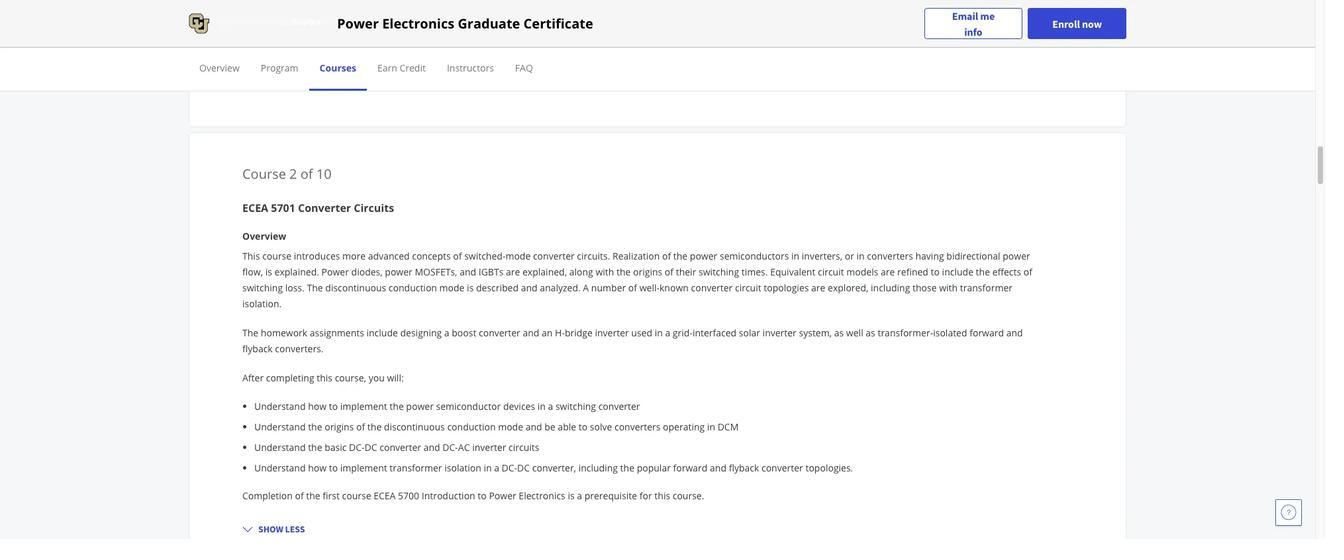 Task type: describe. For each thing, give the bounding box(es) containing it.
be
[[545, 421, 556, 433]]

this
[[242, 250, 260, 262]]

program
[[261, 62, 298, 74]]

assignments
[[310, 327, 364, 339]]

more
[[343, 250, 366, 262]]

course 2 of 10
[[242, 165, 332, 183]]

0 horizontal spatial electronics
[[382, 14, 455, 32]]

10
[[316, 165, 332, 183]]

enroll now
[[1053, 17, 1102, 30]]

faq link
[[515, 62, 533, 74]]

able
[[558, 421, 576, 433]]

understand how to implement transformer isolation in a dc-dc converter, including the popular forward and flyback converter topologies.
[[254, 462, 853, 474]]

understand the basic dc-dc converter and dc-ac inverter circuits list item
[[254, 441, 1049, 454]]

forward inside the homework assignments include designing a boost converter and an h-bridge inverter used in a grid-interfaced solar inverter system, as well as transformer-isolated forward and flyback converters.
[[970, 327, 1004, 339]]

models
[[847, 266, 879, 278]]

well-
[[640, 282, 660, 294]]

the left the basic
[[308, 441, 322, 454]]

in right or
[[857, 250, 865, 262]]

2 less from the top
[[285, 523, 305, 535]]

1 vertical spatial electronics
[[519, 490, 566, 502]]

first
[[323, 490, 340, 502]]

the inside this course introduces more advanced concepts of switched-mode converter circuits. realization of the power semiconductors in inverters, or in converters having bidirectional power flow, is explained. power diodes, power mosfets, and igbts are explained, along with the origins of their switching times. equivalent circuit models are refined to include the effects of switching loss. the discontinuous conduction mode is described and analyzed. a number of well-known converter circuit topologies are explored, including those with transformer isolation.
[[307, 282, 323, 294]]

power up their
[[690, 250, 718, 262]]

understand the origins of the discontinuous conduction mode and be able to solve converters operating in dcm
[[254, 421, 739, 433]]

advanced
[[368, 250, 410, 262]]

course
[[242, 165, 286, 183]]

igbts
[[479, 266, 504, 278]]

power electronics graduate certificate
[[337, 14, 593, 32]]

show for 1st show less dropdown button
[[258, 25, 283, 37]]

to down after completing this course, you will:
[[329, 400, 338, 413]]

0 vertical spatial this
[[317, 372, 333, 384]]

mosfets,
[[415, 266, 457, 278]]

bidirectional
[[947, 250, 1001, 262]]

analyzed.
[[540, 282, 581, 294]]

email me info
[[952, 9, 995, 38]]

1 horizontal spatial with
[[939, 282, 958, 294]]

transformer inside list item
[[390, 462, 442, 474]]

2
[[290, 165, 297, 183]]

realization
[[613, 250, 660, 262]]

implement for transformer
[[340, 462, 387, 474]]

email me info button
[[924, 8, 1023, 39]]

described
[[476, 282, 519, 294]]

converter,
[[532, 462, 576, 474]]

circuits.
[[577, 250, 610, 262]]

and down dcm at right
[[710, 462, 727, 474]]

5700
[[398, 490, 419, 502]]

converter down their
[[691, 282, 733, 294]]

email
[[952, 9, 979, 22]]

inverters,
[[802, 250, 843, 262]]

of right effects
[[1024, 266, 1033, 278]]

used
[[632, 327, 653, 339]]

show less for 1st show less dropdown button
[[258, 25, 305, 37]]

discontinuous inside list item
[[384, 421, 445, 433]]

0 vertical spatial power
[[337, 14, 379, 32]]

0 horizontal spatial are
[[506, 266, 520, 278]]

of left first
[[295, 490, 304, 502]]

program link
[[261, 62, 298, 74]]

5701
[[271, 201, 295, 215]]

power down advanced
[[385, 266, 413, 278]]

understand the origins of the discontinuous conduction mode and be able to solve converters operating in dcm list item
[[254, 420, 1049, 434]]

and left the an
[[523, 327, 540, 339]]

of right 2
[[301, 165, 313, 183]]

info
[[965, 25, 983, 38]]

course inside this course introduces more advanced concepts of switched-mode converter circuits. realization of the power semiconductors in inverters, or in converters having bidirectional power flow, is explained. power diodes, power mosfets, and igbts are explained, along with the origins of their switching times. equivalent circuit models are refined to include the effects of switching loss. the discontinuous conduction mode is described and analyzed. a number of well-known converter circuit topologies are explored, including those with transformer isolation.
[[262, 250, 292, 262]]

to right the introduction
[[478, 490, 487, 502]]

show for second show less dropdown button from the top of the page
[[258, 523, 283, 535]]

completing
[[266, 372, 314, 384]]

course.
[[673, 490, 704, 502]]

understand how to implement the power semiconductor devices in a switching converter
[[254, 400, 640, 413]]

converter up the 5700
[[380, 441, 421, 454]]

this course introduces more advanced concepts of switched-mode converter circuits. realization of the power semiconductors in inverters, or in converters having bidirectional power flow, is explained. power diodes, power mosfets, and igbts are explained, along with the origins of their switching times. equivalent circuit models are refined to include the effects of switching loss. the discontinuous conduction mode is described and analyzed. a number of well-known converter circuit topologies are explored, including those with transformer isolation.
[[242, 250, 1033, 310]]

enroll
[[1053, 17, 1080, 30]]

for
[[640, 490, 652, 502]]

homework
[[261, 327, 307, 339]]

origins inside list item
[[325, 421, 354, 433]]

solve
[[590, 421, 612, 433]]

earn credit
[[378, 62, 426, 74]]

mode inside list item
[[498, 421, 523, 433]]

the down will:
[[390, 400, 404, 413]]

the down bidirectional
[[976, 266, 990, 278]]

switched-
[[464, 250, 506, 262]]

1 horizontal spatial dc-
[[443, 441, 458, 454]]

2 horizontal spatial are
[[881, 266, 895, 278]]

flyback inside the homework assignments include designing a boost converter and an h-bridge inverter used in a grid-interfaced solar inverter system, as well as transformer-isolated forward and flyback converters.
[[242, 342, 273, 355]]

2 horizontal spatial switching
[[699, 266, 739, 278]]

times.
[[742, 266, 768, 278]]

1 less from the top
[[285, 25, 305, 37]]

1 show less button from the top
[[237, 19, 310, 43]]

1 horizontal spatial inverter
[[595, 327, 629, 339]]

the left first
[[306, 490, 320, 502]]

to inside list item
[[579, 421, 588, 433]]

basic
[[325, 441, 347, 454]]

conduction inside this course introduces more advanced concepts of switched-mode converter circuits. realization of the power semiconductors in inverters, or in converters having bidirectional power flow, is explained. power diodes, power mosfets, and igbts are explained, along with the origins of their switching times. equivalent circuit models are refined to include the effects of switching loss. the discontinuous conduction mode is described and analyzed. a number of well-known converter circuit topologies are explored, including those with transformer isolation.
[[389, 282, 437, 294]]

the down after completing this course, you will:
[[308, 421, 322, 433]]

to inside this course introduces more advanced concepts of switched-mode converter circuits. realization of the power semiconductors in inverters, or in converters having bidirectional power flow, is explained. power diodes, power mosfets, and igbts are explained, along with the origins of their switching times. equivalent circuit models are refined to include the effects of switching loss. the discontinuous conduction mode is described and analyzed. a number of well-known converter circuit topologies are explored, including those with transformer isolation.
[[931, 266, 940, 278]]

and left ac
[[424, 441, 440, 454]]

faq
[[515, 62, 533, 74]]

course,
[[335, 372, 366, 384]]

their
[[676, 266, 696, 278]]

in inside the homework assignments include designing a boost converter and an h-bridge inverter used in a grid-interfaced solar inverter system, as well as transformer-isolated forward and flyback converters.
[[655, 327, 663, 339]]

courses link
[[320, 62, 356, 74]]

you
[[369, 372, 385, 384]]

show less for second show less dropdown button from the top of the page
[[258, 523, 305, 535]]

well
[[847, 327, 864, 339]]

isolated
[[933, 327, 968, 339]]

switching inside list item
[[556, 400, 596, 413]]

overview link
[[199, 62, 240, 74]]

1 vertical spatial ecea
[[374, 490, 396, 502]]

solar
[[739, 327, 760, 339]]

after
[[242, 372, 264, 384]]

0 horizontal spatial circuit
[[735, 282, 762, 294]]

h-
[[555, 327, 565, 339]]

topologies.
[[806, 462, 853, 474]]

number
[[591, 282, 626, 294]]

of left well-
[[629, 282, 637, 294]]

overview inside certificate menu element
[[199, 62, 240, 74]]

instructors
[[447, 62, 494, 74]]

understand the basic dc-dc converter and dc-ac inverter circuits
[[254, 441, 539, 454]]

concepts
[[412, 250, 451, 262]]

1 vertical spatial overview
[[242, 230, 286, 242]]

how for understand how to implement the power semiconductor devices in a switching converter
[[308, 400, 327, 413]]

credit
[[400, 62, 426, 74]]

understand for understand how to implement the power semiconductor devices in a switching converter
[[254, 400, 306, 413]]

power up effects
[[1003, 250, 1031, 262]]

earn credit link
[[378, 62, 426, 74]]

2 vertical spatial is
[[568, 490, 575, 502]]

the up understand the basic dc-dc converter and dc-ac inverter circuits
[[368, 421, 382, 433]]

along
[[570, 266, 593, 278]]

1 vertical spatial switching
[[242, 282, 283, 294]]

the up their
[[674, 250, 688, 262]]

courses
[[320, 62, 356, 74]]

after completing this course, you will:
[[242, 372, 404, 384]]

a left grid-
[[665, 327, 671, 339]]

the homework assignments include designing a boost converter and an h-bridge inverter used in a grid-interfaced solar inverter system, as well as transformer-isolated forward and flyback converters.
[[242, 327, 1023, 355]]

introduction
[[422, 490, 475, 502]]



Task type: locate. For each thing, give the bounding box(es) containing it.
power down introduces
[[322, 266, 349, 278]]

help center image
[[1281, 505, 1297, 521]]

implement for the
[[340, 400, 387, 413]]

bridge
[[565, 327, 593, 339]]

dc-
[[349, 441, 365, 454], [443, 441, 458, 454], [502, 462, 517, 474]]

origins inside this course introduces more advanced concepts of switched-mode converter circuits. realization of the power semiconductors in inverters, or in converters having bidirectional power flow, is explained. power diodes, power mosfets, and igbts are explained, along with the origins of their switching times. equivalent circuit models are refined to include the effects of switching loss. the discontinuous conduction mode is described and analyzed. a number of well-known converter circuit topologies are explored, including those with transformer isolation.
[[633, 266, 663, 278]]

2 horizontal spatial dc-
[[502, 462, 517, 474]]

the
[[674, 250, 688, 262], [617, 266, 631, 278], [976, 266, 990, 278], [390, 400, 404, 413], [308, 421, 322, 433], [368, 421, 382, 433], [308, 441, 322, 454], [620, 462, 635, 474], [306, 490, 320, 502]]

is left described
[[467, 282, 474, 294]]

equivalent
[[770, 266, 816, 278]]

understand for understand the basic dc-dc converter and dc-ac inverter circuits
[[254, 441, 306, 454]]

as
[[835, 327, 844, 339], [866, 327, 876, 339]]

flyback
[[242, 342, 273, 355], [729, 462, 759, 474]]

discontinuous down diodes, on the left of the page
[[325, 282, 386, 294]]

1 horizontal spatial flyback
[[729, 462, 759, 474]]

popular
[[637, 462, 671, 474]]

earn
[[378, 62, 397, 74]]

how down after completing this course, you will:
[[308, 400, 327, 413]]

discontinuous up understand the basic dc-dc converter and dc-ac inverter circuits
[[384, 421, 445, 433]]

flyback up after
[[242, 342, 273, 355]]

the inside the homework assignments include designing a boost converter and an h-bridge inverter used in a grid-interfaced solar inverter system, as well as transformer-isolated forward and flyback converters.
[[242, 327, 258, 339]]

dc- down circuits
[[502, 462, 517, 474]]

known
[[660, 282, 689, 294]]

including up prerequisite
[[579, 462, 618, 474]]

to down having
[[931, 266, 940, 278]]

power up understand the basic dc-dc converter and dc-ac inverter circuits
[[406, 400, 434, 413]]

0 horizontal spatial including
[[579, 462, 618, 474]]

origins
[[633, 266, 663, 278], [325, 421, 354, 433]]

transformer inside this course introduces more advanced concepts of switched-mode converter circuits. realization of the power semiconductors in inverters, or in converters having bidirectional power flow, is explained. power diodes, power mosfets, and igbts are explained, along with the origins of their switching times. equivalent circuit models are refined to include the effects of switching loss. the discontinuous conduction mode is described and analyzed. a number of well-known converter circuit topologies are explored, including those with transformer isolation.
[[960, 282, 1013, 294]]

1 horizontal spatial as
[[866, 327, 876, 339]]

0 horizontal spatial ecea
[[242, 201, 268, 215]]

0 vertical spatial how
[[308, 400, 327, 413]]

the left popular at the bottom
[[620, 462, 635, 474]]

the down realization
[[617, 266, 631, 278]]

power inside understand how to implement the power semiconductor devices in a switching converter list item
[[406, 400, 434, 413]]

0 vertical spatial circuit
[[818, 266, 844, 278]]

including down refined
[[871, 282, 910, 294]]

0 horizontal spatial forward
[[673, 462, 708, 474]]

and left igbts
[[460, 266, 476, 278]]

1 horizontal spatial electronics
[[519, 490, 566, 502]]

1 vertical spatial with
[[939, 282, 958, 294]]

and inside list item
[[526, 421, 542, 433]]

in inside list item
[[707, 421, 715, 433]]

are left explored,
[[812, 282, 826, 294]]

electronics
[[382, 14, 455, 32], [519, 490, 566, 502]]

is right the flow,
[[265, 266, 272, 278]]

in up be
[[538, 400, 546, 413]]

now
[[1082, 17, 1102, 30]]

a left the boost
[[444, 327, 450, 339]]

and left be
[[526, 421, 542, 433]]

origins up the basic
[[325, 421, 354, 433]]

0 vertical spatial forward
[[970, 327, 1004, 339]]

dc down circuits
[[517, 462, 530, 474]]

0 horizontal spatial course
[[262, 250, 292, 262]]

1 horizontal spatial origins
[[633, 266, 663, 278]]

converters.
[[275, 342, 324, 355]]

understand
[[254, 400, 306, 413], [254, 421, 306, 433], [254, 441, 306, 454], [254, 462, 306, 474]]

1 vertical spatial including
[[579, 462, 618, 474]]

in left dcm at right
[[707, 421, 715, 433]]

1 vertical spatial show less
[[258, 523, 305, 535]]

conduction
[[389, 282, 437, 294], [447, 421, 496, 433]]

show down completion
[[258, 523, 283, 535]]

1 horizontal spatial conduction
[[447, 421, 496, 433]]

0 vertical spatial less
[[285, 25, 305, 37]]

system,
[[799, 327, 832, 339]]

0 horizontal spatial converters
[[615, 421, 661, 433]]

1 vertical spatial dc
[[517, 462, 530, 474]]

1 show less from the top
[[258, 25, 305, 37]]

me
[[981, 9, 995, 22]]

1 how from the top
[[308, 400, 327, 413]]

1 vertical spatial power
[[322, 266, 349, 278]]

0 vertical spatial transformer
[[960, 282, 1013, 294]]

0 horizontal spatial dc
[[365, 441, 377, 454]]

show less button up program link
[[237, 19, 310, 43]]

2 vertical spatial switching
[[556, 400, 596, 413]]

electronics down "understand how to implement transformer isolation in a dc-dc converter, including the popular forward and flyback converter topologies." at the bottom of page
[[519, 490, 566, 502]]

0 vertical spatial discontinuous
[[325, 282, 386, 294]]

forward up course.
[[673, 462, 708, 474]]

1 horizontal spatial the
[[307, 282, 323, 294]]

less up program on the left top of the page
[[285, 25, 305, 37]]

0 vertical spatial converters
[[867, 250, 913, 262]]

of right concepts
[[453, 250, 462, 262]]

1 vertical spatial discontinuous
[[384, 421, 445, 433]]

0 vertical spatial dc
[[365, 441, 377, 454]]

dc inside understand how to implement transformer isolation in a dc-dc converter, including the popular forward and flyback converter topologies. list item
[[517, 462, 530, 474]]

1 vertical spatial flyback
[[729, 462, 759, 474]]

dc
[[365, 441, 377, 454], [517, 462, 530, 474]]

1 horizontal spatial is
[[467, 282, 474, 294]]

in
[[792, 250, 800, 262], [857, 250, 865, 262], [655, 327, 663, 339], [538, 400, 546, 413], [707, 421, 715, 433], [484, 462, 492, 474]]

how down the basic
[[308, 462, 327, 474]]

in right isolation
[[484, 462, 492, 474]]

understand for understand the origins of the discontinuous conduction mode and be able to solve converters operating in dcm
[[254, 421, 306, 433]]

a right isolation
[[494, 462, 499, 474]]

0 horizontal spatial flyback
[[242, 342, 273, 355]]

1 understand from the top
[[254, 400, 306, 413]]

converter right the boost
[[479, 327, 521, 339]]

1 horizontal spatial course
[[342, 490, 371, 502]]

mode up "explained,"
[[506, 250, 531, 262]]

1 horizontal spatial ecea
[[374, 490, 396, 502]]

list containing understand how to implement the power semiconductor devices in a switching converter
[[248, 399, 1049, 475]]

certificate menu element
[[189, 48, 1127, 91]]

1 show from the top
[[258, 25, 283, 37]]

converters inside this course introduces more advanced concepts of switched-mode converter circuits. realization of the power semiconductors in inverters, or in converters having bidirectional power flow, is explained. power diodes, power mosfets, and igbts are explained, along with the origins of their switching times. equivalent circuit models are refined to include the effects of switching loss. the discontinuous conduction mode is described and analyzed. a number of well-known converter circuit topologies are explored, including those with transformer isolation.
[[867, 250, 913, 262]]

semiconductor
[[436, 400, 501, 413]]

conduction down semiconductor
[[447, 421, 496, 433]]

2 understand from the top
[[254, 421, 306, 433]]

2 implement from the top
[[340, 462, 387, 474]]

1 vertical spatial circuit
[[735, 282, 762, 294]]

0 horizontal spatial with
[[596, 266, 614, 278]]

2 show from the top
[[258, 523, 283, 535]]

2 as from the left
[[866, 327, 876, 339]]

forward inside understand how to implement transformer isolation in a dc-dc converter, including the popular forward and flyback converter topologies. list item
[[673, 462, 708, 474]]

0 vertical spatial ecea
[[242, 201, 268, 215]]

1 implement from the top
[[340, 400, 387, 413]]

ecea left the 5700
[[374, 490, 396, 502]]

explained,
[[523, 266, 567, 278]]

and down effects
[[1007, 327, 1023, 339]]

a up be
[[548, 400, 553, 413]]

prerequisite
[[585, 490, 637, 502]]

1 horizontal spatial forward
[[970, 327, 1004, 339]]

with
[[596, 266, 614, 278], [939, 282, 958, 294]]

operating
[[663, 421, 705, 433]]

conduction inside list item
[[447, 421, 496, 433]]

3 understand from the top
[[254, 441, 306, 454]]

1 horizontal spatial circuit
[[818, 266, 844, 278]]

0 horizontal spatial switching
[[242, 282, 283, 294]]

0 vertical spatial course
[[262, 250, 292, 262]]

circuit
[[818, 266, 844, 278], [735, 282, 762, 294]]

1 vertical spatial converters
[[615, 421, 661, 433]]

an
[[542, 327, 553, 339]]

converters inside understand the origins of the discontinuous conduction mode and be able to solve converters operating in dcm list item
[[615, 421, 661, 433]]

show less
[[258, 25, 305, 37], [258, 523, 305, 535]]

of inside list item
[[356, 421, 365, 433]]

conduction down mosfets, on the left
[[389, 282, 437, 294]]

diodes,
[[351, 266, 383, 278]]

1 vertical spatial forward
[[673, 462, 708, 474]]

1 horizontal spatial are
[[812, 282, 826, 294]]

course right first
[[342, 490, 371, 502]]

understand how to implement the power semiconductor devices in a switching converter list item
[[254, 399, 1049, 413]]

loss.
[[285, 282, 305, 294]]

with up "number"
[[596, 266, 614, 278]]

in right used
[[655, 327, 663, 339]]

overview
[[199, 62, 240, 74], [242, 230, 286, 242]]

0 vertical spatial switching
[[699, 266, 739, 278]]

0 vertical spatial mode
[[506, 250, 531, 262]]

1 horizontal spatial this
[[655, 490, 670, 502]]

circuit down times.
[[735, 282, 762, 294]]

converter inside the homework assignments include designing a boost converter and an h-bridge inverter used in a grid-interfaced solar inverter system, as well as transformer-isolated forward and flyback converters.
[[479, 327, 521, 339]]

0 vertical spatial origins
[[633, 266, 663, 278]]

2 vertical spatial mode
[[498, 421, 523, 433]]

circuits
[[354, 201, 394, 215]]

0 vertical spatial is
[[265, 266, 272, 278]]

overview down university of colorado boulder image
[[199, 62, 240, 74]]

course up explained.
[[262, 250, 292, 262]]

will:
[[387, 372, 404, 384]]

1 vertical spatial origins
[[325, 421, 354, 433]]

list
[[248, 399, 1049, 475]]

university of colorado boulder image
[[189, 14, 321, 34]]

implement down you
[[340, 400, 387, 413]]

instructors link
[[447, 62, 494, 74]]

in up equivalent
[[792, 250, 800, 262]]

the down the isolation.
[[242, 327, 258, 339]]

isolation
[[445, 462, 481, 474]]

0 horizontal spatial is
[[265, 266, 272, 278]]

converter
[[533, 250, 575, 262], [691, 282, 733, 294], [479, 327, 521, 339], [599, 400, 640, 413], [380, 441, 421, 454], [762, 462, 803, 474]]

1 vertical spatial show less button
[[237, 517, 310, 539]]

understand how to implement transformer isolation in a dc-dc converter, including the popular forward and flyback converter topologies. list item
[[254, 461, 1049, 475]]

0 vertical spatial electronics
[[382, 14, 455, 32]]

transformer down understand the basic dc-dc converter and dc-ac inverter circuits
[[390, 462, 442, 474]]

a
[[444, 327, 450, 339], [665, 327, 671, 339], [548, 400, 553, 413], [494, 462, 499, 474], [577, 490, 582, 502]]

forward right isolated at the right bottom of the page
[[970, 327, 1004, 339]]

2 show less button from the top
[[237, 517, 310, 539]]

converter up the solve
[[599, 400, 640, 413]]

converter left topologies.
[[762, 462, 803, 474]]

1 horizontal spatial including
[[871, 282, 910, 294]]

1 vertical spatial less
[[285, 523, 305, 535]]

is down the converter,
[[568, 490, 575, 502]]

those
[[913, 282, 937, 294]]

to down the basic
[[329, 462, 338, 474]]

1 as from the left
[[835, 327, 844, 339]]

a left prerequisite
[[577, 490, 582, 502]]

0 vertical spatial flyback
[[242, 342, 273, 355]]

switching up able
[[556, 400, 596, 413]]

include down bidirectional
[[942, 266, 974, 278]]

1 horizontal spatial switching
[[556, 400, 596, 413]]

explained.
[[275, 266, 319, 278]]

switching up the isolation.
[[242, 282, 283, 294]]

1 horizontal spatial transformer
[[960, 282, 1013, 294]]

power up courses
[[337, 14, 379, 32]]

power inside this course introduces more advanced concepts of switched-mode converter circuits. realization of the power semiconductors in inverters, or in converters having bidirectional power flow, is explained. power diodes, power mosfets, and igbts are explained, along with the origins of their switching times. equivalent circuit models are refined to include the effects of switching loss. the discontinuous conduction mode is described and analyzed. a number of well-known converter circuit topologies are explored, including those with transformer isolation.
[[322, 266, 349, 278]]

0 horizontal spatial as
[[835, 327, 844, 339]]

or
[[845, 250, 855, 262]]

how for understand how to implement transformer isolation in a dc-dc converter, including the popular forward and flyback converter topologies.
[[308, 462, 327, 474]]

inverter inside list item
[[472, 441, 506, 454]]

0 horizontal spatial this
[[317, 372, 333, 384]]

discontinuous inside this course introduces more advanced concepts of switched-mode converter circuits. realization of the power semiconductors in inverters, or in converters having bidirectional power flow, is explained. power diodes, power mosfets, and igbts are explained, along with the origins of their switching times. equivalent circuit models are refined to include the effects of switching loss. the discontinuous conduction mode is described and analyzed. a number of well-known converter circuit topologies are explored, including those with transformer isolation.
[[325, 282, 386, 294]]

how
[[308, 400, 327, 413], [308, 462, 327, 474]]

designing
[[400, 327, 442, 339]]

dc right the basic
[[365, 441, 377, 454]]

flyback down dcm at right
[[729, 462, 759, 474]]

less down completion
[[285, 523, 305, 535]]

electronics up credit
[[382, 14, 455, 32]]

flyback inside list item
[[729, 462, 759, 474]]

completion of the first course ecea 5700 introduction to power electronics is a prerequisite for this course.
[[242, 490, 704, 502]]

ecea 5701 converter circuits
[[242, 201, 394, 215]]

0 horizontal spatial the
[[242, 327, 258, 339]]

dc- up isolation
[[443, 441, 458, 454]]

of right realization
[[662, 250, 671, 262]]

0 horizontal spatial dc-
[[349, 441, 365, 454]]

include left designing
[[367, 327, 398, 339]]

are left refined
[[881, 266, 895, 278]]

2 how from the top
[[308, 462, 327, 474]]

0 vertical spatial the
[[307, 282, 323, 294]]

include inside this course introduces more advanced concepts of switched-mode converter circuits. realization of the power semiconductors in inverters, or in converters having bidirectional power flow, is explained. power diodes, power mosfets, and igbts are explained, along with the origins of their switching times. equivalent circuit models are refined to include the effects of switching loss. the discontinuous conduction mode is described and analyzed. a number of well-known converter circuit topologies are explored, including those with transformer isolation.
[[942, 266, 974, 278]]

including inside this course introduces more advanced concepts of switched-mode converter circuits. realization of the power semiconductors in inverters, or in converters having bidirectional power flow, is explained. power diodes, power mosfets, and igbts are explained, along with the origins of their switching times. equivalent circuit models are refined to include the effects of switching loss. the discontinuous conduction mode is described and analyzed. a number of well-known converter circuit topologies are explored, including those with transformer isolation.
[[871, 282, 910, 294]]

1 horizontal spatial converters
[[867, 250, 913, 262]]

dc inside understand the basic dc-dc converter and dc-ac inverter circuits list item
[[365, 441, 377, 454]]

effects
[[993, 266, 1022, 278]]

transformer
[[960, 282, 1013, 294], [390, 462, 442, 474]]

mode
[[506, 250, 531, 262], [440, 282, 465, 294], [498, 421, 523, 433]]

1 vertical spatial show
[[258, 523, 283, 535]]

1 vertical spatial mode
[[440, 282, 465, 294]]

and down "explained,"
[[521, 282, 538, 294]]

converters
[[867, 250, 913, 262], [615, 421, 661, 433]]

converter up "explained,"
[[533, 250, 575, 262]]

0 horizontal spatial transformer
[[390, 462, 442, 474]]

explored,
[[828, 282, 869, 294]]

of up known
[[665, 266, 674, 278]]

semiconductors
[[720, 250, 789, 262]]

2 show less from the top
[[258, 523, 305, 535]]

4 understand from the top
[[254, 462, 306, 474]]

this
[[317, 372, 333, 384], [655, 490, 670, 502]]

refined
[[898, 266, 929, 278]]

0 vertical spatial show less button
[[237, 19, 310, 43]]

less
[[285, 25, 305, 37], [285, 523, 305, 535]]

0 horizontal spatial include
[[367, 327, 398, 339]]

understand inside list item
[[254, 421, 306, 433]]

include inside the homework assignments include designing a boost converter and an h-bridge inverter used in a grid-interfaced solar inverter system, as well as transformer-isolated forward and flyback converters.
[[367, 327, 398, 339]]

converters up refined
[[867, 250, 913, 262]]

2 vertical spatial power
[[489, 490, 517, 502]]

transformer down effects
[[960, 282, 1013, 294]]

including inside understand how to implement transformer isolation in a dc-dc converter, including the popular forward and flyback converter topologies. list item
[[579, 462, 618, 474]]

1 vertical spatial the
[[242, 327, 258, 339]]

inverter left used
[[595, 327, 629, 339]]

1 horizontal spatial overview
[[242, 230, 286, 242]]

ac
[[458, 441, 470, 454]]

overview up this
[[242, 230, 286, 242]]

converter
[[298, 201, 351, 215]]

1 vertical spatial is
[[467, 282, 474, 294]]

having
[[916, 250, 944, 262]]

dcm
[[718, 421, 739, 433]]

are right igbts
[[506, 266, 520, 278]]

0 vertical spatial overview
[[199, 62, 240, 74]]

understand for understand how to implement transformer isolation in a dc-dc converter, including the popular forward and flyback converter topologies.
[[254, 462, 306, 474]]

power
[[690, 250, 718, 262], [1003, 250, 1031, 262], [385, 266, 413, 278], [406, 400, 434, 413]]

0 vertical spatial with
[[596, 266, 614, 278]]

inverter right solar
[[763, 327, 797, 339]]

show up program link
[[258, 25, 283, 37]]

2 horizontal spatial inverter
[[763, 327, 797, 339]]

inverter down understand the origins of the discontinuous conduction mode and be able to solve converters operating in dcm
[[472, 441, 506, 454]]

0 horizontal spatial origins
[[325, 421, 354, 433]]

1 horizontal spatial include
[[942, 266, 974, 278]]

0 vertical spatial including
[[871, 282, 910, 294]]

boost
[[452, 327, 477, 339]]

0 vertical spatial show
[[258, 25, 283, 37]]

of
[[301, 165, 313, 183], [453, 250, 462, 262], [662, 250, 671, 262], [665, 266, 674, 278], [1024, 266, 1033, 278], [629, 282, 637, 294], [356, 421, 365, 433], [295, 490, 304, 502]]

devices
[[503, 400, 535, 413]]

as left well
[[835, 327, 844, 339]]

1 vertical spatial transformer
[[390, 462, 442, 474]]

2 horizontal spatial is
[[568, 490, 575, 502]]

1 vertical spatial how
[[308, 462, 327, 474]]

0 horizontal spatial conduction
[[389, 282, 437, 294]]

transformer-
[[878, 327, 933, 339]]

origins up well-
[[633, 266, 663, 278]]

0 vertical spatial include
[[942, 266, 974, 278]]

the right loss.
[[307, 282, 323, 294]]

introduces
[[294, 250, 340, 262]]

interfaced
[[693, 327, 737, 339]]

0 horizontal spatial overview
[[199, 62, 240, 74]]

isolation.
[[242, 297, 282, 310]]



Task type: vqa. For each thing, say whether or not it's contained in the screenshot.
having
yes



